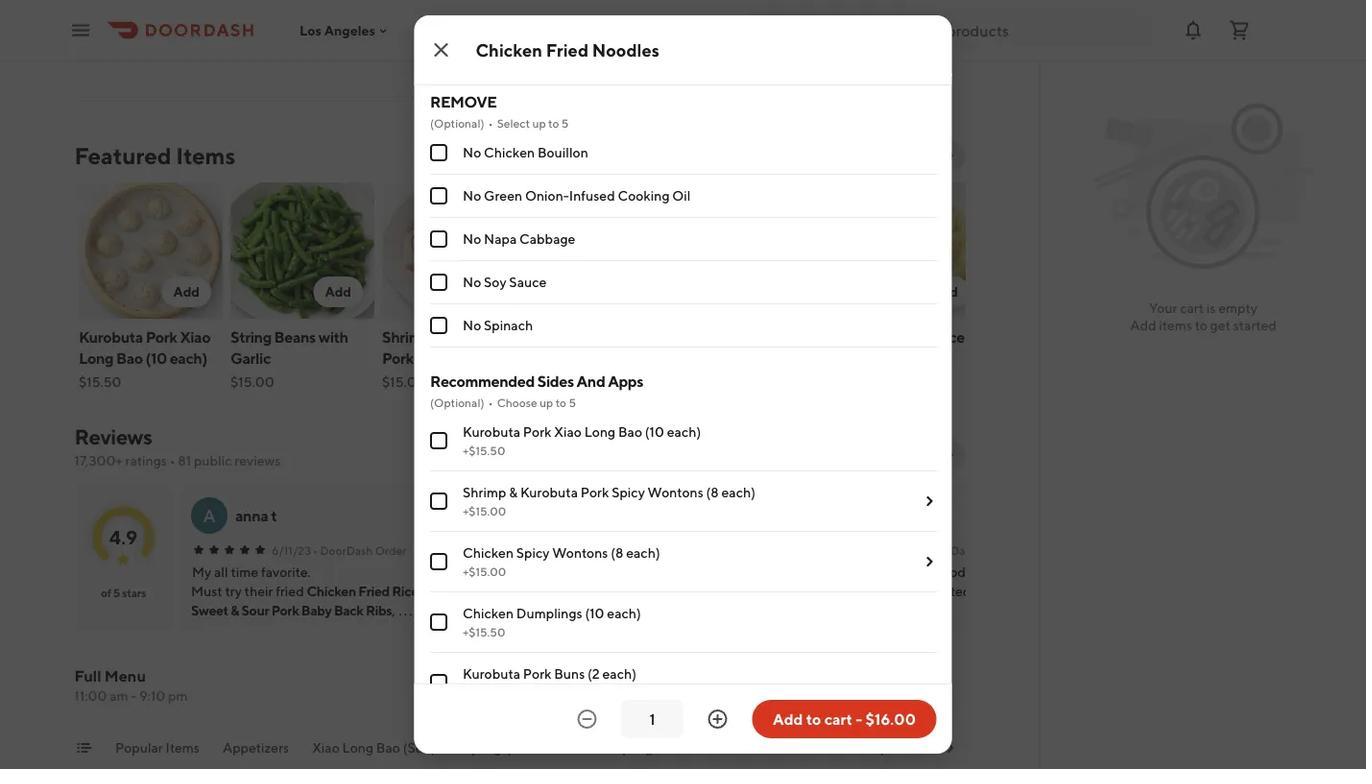 Task type: locate. For each thing, give the bounding box(es) containing it.
kurobuta up $15.50
[[78, 328, 143, 346]]

(2
[[587, 666, 599, 682]]

bao up $15.50
[[116, 349, 142, 367]]

4 no from the top
[[462, 274, 481, 290]]

appetizers button
[[222, 738, 289, 769]]

ribs
[[365, 602, 391, 618]]

1 horizontal spatial xiao
[[312, 740, 339, 756]]

reviews
[[235, 453, 281, 469]]

kurobuta inside 'shrimp & kurobuta pork spicy wontons (8 each) +$15.00'
[[520, 484, 577, 500]]

0 vertical spatial dumplings
[[516, 605, 582, 621]]

1 vertical spatial items
[[165, 740, 199, 756]]

(10 for kurobuta pork xiao long bao (10 each) +$15.50
[[645, 424, 664, 440]]

0 vertical spatial long
[[78, 349, 113, 367]]

2 vertical spatial xiao
[[312, 740, 339, 756]]

4 add button from the left
[[920, 277, 969, 307]]

spicy for shrimp & kurobuta pork spicy wontons (8 each)
[[416, 349, 453, 367]]

chicken inside chicken fried rice sweet & sour pork baby back ribs
[[306, 583, 356, 599]]

cooking
[[617, 188, 669, 204]]

each) inside kurobuta pork xiao long bao (10 each) $15.50
[[169, 349, 207, 367]]

up inside recommended sides and apps (optional) • choose up to 5
[[539, 396, 553, 409]]

2 horizontal spatial spicy
[[611, 484, 644, 500]]

buns left (2
[[554, 666, 584, 682]]

1 add button from the left
[[161, 277, 211, 307]]

2 • doordash order from the left
[[621, 543, 714, 557]]

specialties
[[872, 740, 939, 756]]

fried inside dialog
[[546, 39, 589, 60]]

chicken fried rice image
[[837, 182, 981, 319]]

cart left is
[[1180, 300, 1204, 316]]

• inside the remove (optional) • select up to 5
[[488, 116, 493, 130]]

shrimp fried rice
[[533, 328, 653, 346]]

chicken fried rice button
[[306, 582, 418, 601]]

noodles inside dialog
[[592, 39, 660, 60]]

soy
[[483, 274, 506, 290]]

5 inside recommended sides and apps (optional) • choose up to 5
[[568, 396, 576, 409]]

2 horizontal spatial (10
[[645, 424, 664, 440]]

1 vertical spatial xiao
[[554, 424, 581, 440]]

no
[[462, 144, 481, 160], [462, 188, 481, 204], [462, 231, 481, 247], [462, 274, 481, 290], [462, 317, 481, 333]]

1 horizontal spatial (8
[[610, 545, 623, 561]]

baby
[[301, 602, 331, 618]]

add up kurobuta pork xiao long bao (10 each) $15.50
[[173, 284, 199, 300]]

+$15.50
[[462, 444, 505, 457], [462, 625, 505, 638]]

& down current quantity is 1 number field
[[661, 740, 670, 756]]

xiao inside button
[[312, 740, 339, 756]]

spicy inside 'shrimp & kurobuta pork spicy wontons (8 each)'
[[416, 349, 453, 367]]

add down item search search field
[[773, 710, 803, 728]]

0 horizontal spatial xiao
[[179, 328, 210, 346]]

add inside your cart is empty add items to get started
[[1130, 317, 1156, 333]]

ratings
[[125, 453, 167, 469]]

chicken fried rice sweet & sour pork baby back ribs
[[191, 583, 418, 618]]

1 horizontal spatial doordash
[[628, 543, 680, 557]]

1 horizontal spatial shrimp
[[462, 484, 506, 500]]

1 doordash from the left
[[320, 543, 372, 557]]

chicken
[[476, 39, 543, 60], [483, 144, 534, 160], [837, 328, 893, 346], [462, 545, 513, 561], [306, 583, 356, 599], [462, 605, 513, 621]]

2 add button from the left
[[313, 277, 362, 307]]

1 horizontal spatial bao
[[376, 740, 400, 756]]

(10 up (2
[[585, 605, 604, 621]]

napa
[[483, 231, 516, 247]]

los angeles
[[300, 22, 375, 38]]

add
[[173, 284, 199, 300], [324, 284, 351, 300], [476, 284, 503, 300], [931, 284, 958, 300], [1130, 317, 1156, 333], [773, 710, 803, 728]]

shrimp fried rice image
[[533, 182, 677, 319]]

to down sides
[[555, 396, 566, 409]]

items
[[1159, 317, 1192, 333]]

shrimp & kurobuta pork spicy wontons (8 each) +$15.00
[[462, 484, 755, 517]]

select
[[496, 116, 530, 130]]

bao inside kurobuta pork xiao long bao (10 each) +$15.50
[[618, 424, 642, 440]]

5 inside the remove (optional) • select up to 5
[[561, 116, 568, 130]]

rice inside chicken fried rice sweet & sour pork baby back ribs
[[391, 583, 418, 599]]

2 vertical spatial bao
[[376, 740, 400, 756]]

- left $16.00
[[856, 710, 862, 728]]

0 horizontal spatial dumplings
[[516, 605, 582, 621]]

spicy down the no spinach checkbox
[[416, 349, 453, 367]]

• doordash order for j
[[621, 543, 714, 557]]

no right 'no chicken bouillon' 'option'
[[462, 144, 481, 160]]

cart inside button
[[824, 710, 853, 728]]

wontons inside 'shrimp & kurobuta pork spicy wontons (8 each)'
[[455, 349, 518, 367]]

each) inside 'shrimp & kurobuta pork spicy wontons (8 each) +$15.00'
[[721, 484, 755, 500]]

items right featured
[[176, 142, 235, 169]]

0 horizontal spatial cart
[[824, 710, 853, 728]]

0 horizontal spatial shrimp
[[382, 328, 430, 346]]

2 vertical spatial (10
[[585, 605, 604, 621]]

2 horizontal spatial shrimp
[[533, 328, 582, 346]]

items for featured items
[[176, 142, 235, 169]]

2 +$15.00 from the top
[[462, 565, 506, 578]]

5 down sides
[[568, 396, 576, 409]]

0 horizontal spatial (8
[[382, 370, 396, 388]]

kurobuta
[[78, 328, 143, 346], [445, 328, 510, 346], [462, 424, 520, 440], [520, 484, 577, 500], [462, 666, 520, 682]]

0 horizontal spatial buns
[[554, 666, 584, 682]]

items inside heading
[[176, 142, 235, 169]]

0 vertical spatial spicy
[[416, 349, 453, 367]]

chicken fried noodles dialog
[[414, 0, 952, 769]]

items for popular items
[[165, 740, 199, 756]]

None checkbox
[[430, 493, 447, 510], [430, 553, 447, 570], [430, 493, 447, 510], [430, 553, 447, 570]]

1 vertical spatial up
[[539, 396, 553, 409]]

order button
[[497, 32, 601, 70]]

0 vertical spatial 5
[[561, 116, 568, 130]]

add up the with
[[324, 284, 351, 300]]

0 horizontal spatial $15.00
[[230, 374, 274, 390]]

full menu 11:00 am - 9:10 pm
[[74, 667, 188, 704]]

0 horizontal spatial • doordash order
[[312, 543, 406, 557]]

+$15.00 left j
[[462, 504, 506, 517]]

$15.00
[[230, 374, 274, 390], [382, 374, 425, 390]]

up right select
[[532, 116, 546, 130]]

2 +$15.50 from the top
[[462, 625, 505, 638]]

1 +$15.00 from the top
[[462, 504, 506, 517]]

sweet & sour pork baby back ribs button
[[191, 601, 391, 620]]

chicken for chicken dumplings (10 each) +$15.50
[[462, 605, 513, 621]]

long up $15.50
[[78, 349, 113, 367]]

(optional) down remove
[[430, 116, 484, 130]]

2 horizontal spatial doordash
[[924, 543, 977, 557]]

1 vertical spatial +$15.00
[[462, 565, 506, 578]]

2 vertical spatial 5
[[113, 586, 120, 599]]

2 horizontal spatial • doordash order
[[917, 543, 1011, 557]]

dumplings inside chicken dumplings (10 each) +$15.50
[[516, 605, 582, 621]]

no left soy in the top left of the page
[[462, 274, 481, 290]]

(10 inside kurobuta pork xiao long bao (10 each) +$15.50
[[645, 424, 664, 440]]

fried inside button
[[585, 328, 620, 346]]

2 doordash from the left
[[628, 543, 680, 557]]

buns inside recommended sides and apps group
[[554, 666, 584, 682]]

1 $15.00 from the left
[[230, 374, 274, 390]]

0 horizontal spatial -
[[131, 688, 137, 704]]

kurobuta right kurobuta pork buns (2 each) 'option'
[[462, 666, 520, 682]]

los
[[300, 22, 322, 38]]

dumplings inside button
[[592, 740, 658, 756]]

& left sour
[[230, 602, 239, 618]]

add up no spinach
[[476, 284, 503, 300]]

1 horizontal spatial (10
[[585, 605, 604, 621]]

spicy
[[416, 349, 453, 367], [611, 484, 644, 500], [516, 545, 549, 561]]

(10 inside kurobuta pork xiao long bao (10 each) $15.50
[[145, 349, 166, 367]]

5 no from the top
[[462, 317, 481, 333]]

0 vertical spatial up
[[532, 116, 546, 130]]

1 vertical spatial noodles
[[962, 740, 1013, 756]]

5 up bouillon on the left of page
[[561, 116, 568, 130]]

doordash up "chicken fried rice" button
[[320, 543, 372, 557]]

fried for chicken fried rice sweet & sour pork baby back ribs
[[358, 583, 389, 599]]

(8 inside 'shrimp & kurobuta pork spicy wontons (8 each) +$15.00'
[[706, 484, 718, 500]]

fried up ribs
[[358, 583, 389, 599]]

items inside button
[[165, 740, 199, 756]]

$15.00 left recommended
[[382, 374, 425, 390]]

each) inside kurobuta pork xiao long bao (10 each) +$15.50
[[667, 424, 701, 440]]

(10 up reviews at the bottom of the page
[[145, 349, 166, 367]]

0 horizontal spatial noodles
[[592, 39, 660, 60]]

&
[[433, 328, 443, 346], [509, 484, 517, 500], [230, 602, 239, 618], [661, 740, 670, 756]]

shrimp down 'no soy sauce' checkbox at the left of the page
[[382, 328, 430, 346]]

to inside your cart is empty add items to get started
[[1195, 317, 1208, 333]]

items right popular
[[165, 740, 199, 756]]

long inside kurobuta pork xiao long bao (10 each) $15.50
[[78, 349, 113, 367]]

(optional)
[[430, 116, 484, 130], [430, 396, 484, 409]]

steamed dumplings & buns
[[535, 740, 703, 756]]

xiao inside kurobuta pork xiao long bao (10 each) $15.50
[[179, 328, 210, 346]]

chicken inside chicken spicy wontons (8 each) +$15.00
[[462, 545, 513, 561]]

1 horizontal spatial rice
[[623, 328, 653, 346]]

0 horizontal spatial rice
[[391, 583, 418, 599]]

0 items, open order cart image
[[1228, 19, 1251, 42]]

bao for kurobuta pork xiao long bao (10 each) +$15.50
[[618, 424, 642, 440]]

2 vertical spatial spicy
[[516, 545, 549, 561]]

and
[[576, 372, 605, 390]]

2 horizontal spatial rice
[[934, 328, 964, 346]]

add to cart - $16.00
[[773, 710, 916, 728]]

your cart is empty add items to get started
[[1130, 300, 1277, 333]]

- right am
[[131, 688, 137, 704]]

select promotional banner element
[[493, 39, 547, 74]]

1 vertical spatial buns
[[672, 740, 703, 756]]

buns
[[554, 666, 584, 682], [672, 740, 703, 756]]

$15.00 inside string beans with garlic $15.00
[[230, 374, 274, 390]]

xiao for kurobuta pork xiao long bao (10 each) +$15.50
[[554, 424, 581, 440]]

fried up the remove (optional) • select up to 5
[[546, 39, 589, 60]]

onion-
[[525, 188, 569, 204]]

shrimp inside button
[[533, 328, 582, 346]]

to up bouillon on the left of page
[[548, 116, 559, 130]]

0 vertical spatial cart
[[1180, 300, 1204, 316]]

2 horizontal spatial xiao
[[554, 424, 581, 440]]

2 vertical spatial (8
[[610, 545, 623, 561]]

xiao right appetizers
[[312, 740, 339, 756]]

spicy inside 'shrimp & kurobuta pork spicy wontons (8 each) +$15.00'
[[611, 484, 644, 500]]

rice inside button
[[623, 328, 653, 346]]

decrease quantity by 1 image
[[576, 708, 599, 731]]

long down and
[[584, 424, 615, 440]]

None checkbox
[[430, 432, 447, 449], [430, 614, 447, 631], [430, 432, 447, 449], [430, 614, 447, 631]]

featured
[[74, 142, 171, 169]]

cart
[[1180, 300, 1204, 316], [824, 710, 853, 728]]

bao left (soup
[[376, 740, 400, 756]]

dumplings down chicken spicy wontons (8 each) +$15.00
[[516, 605, 582, 621]]

& inside 'shrimp & kurobuta pork spicy wontons (8 each) +$15.00'
[[509, 484, 517, 500]]

0 vertical spatial (10
[[145, 349, 166, 367]]

6/11/23
[[271, 543, 311, 557]]

1 vertical spatial long
[[584, 424, 615, 440]]

add for chicken fried rice
[[931, 284, 958, 300]]

1 horizontal spatial • doordash order
[[621, 543, 714, 557]]

open menu image
[[69, 19, 92, 42]]

angeles
[[324, 22, 375, 38]]

kurobuta down the choose
[[462, 424, 520, 440]]

long inside kurobuta pork xiao long bao (10 each) +$15.50
[[584, 424, 615, 440]]

+$15.50 up kurobuta pork buns (2 each)
[[462, 625, 505, 638]]

1 horizontal spatial cart
[[1180, 300, 1204, 316]]

1 • doordash order from the left
[[312, 543, 406, 557]]

1 vertical spatial (8
[[706, 484, 718, 500]]

no left "green"
[[462, 188, 481, 204]]

0 vertical spatial buns
[[554, 666, 584, 682]]

1 vertical spatial dumplings
[[592, 740, 658, 756]]

remove (optional) • select up to 5
[[430, 93, 568, 130]]

order
[[527, 42, 570, 60], [375, 543, 406, 557], [683, 543, 714, 557], [979, 543, 1011, 557]]

kurobuta inside kurobuta pork xiao long bao (10 each) $15.50
[[78, 328, 143, 346]]

& down 'no soy sauce' checkbox at the left of the page
[[433, 328, 443, 346]]

fried inside chicken fried rice sweet & sour pork baby back ribs
[[358, 583, 389, 599]]

3 • doordash order from the left
[[917, 543, 1011, 557]]

+$15.50 inside chicken dumplings (10 each) +$15.50
[[462, 625, 505, 638]]

0 horizontal spatial doordash
[[320, 543, 372, 557]]

2 no from the top
[[462, 188, 481, 204]]

scroll menu navigation right image
[[942, 740, 958, 756]]

6/29/23
[[575, 543, 619, 557]]

0 horizontal spatial spicy
[[416, 349, 453, 367]]

bao inside kurobuta pork xiao long bao (10 each) $15.50
[[116, 349, 142, 367]]

1 no from the top
[[462, 144, 481, 160]]

bao down 'apps'
[[618, 424, 642, 440]]

add button up no spinach
[[465, 277, 514, 307]]

pork inside 'shrimp & kurobuta pork spicy wontons (8 each)'
[[382, 349, 413, 367]]

Kurobuta Pork Buns (2 each) checkbox
[[430, 674, 447, 691]]

shrimp inside 'shrimp & kurobuta pork spicy wontons (8 each) +$15.00'
[[462, 484, 506, 500]]

No Spinach checkbox
[[430, 317, 447, 334]]

a
[[203, 505, 215, 526]]

no for no soy sauce
[[462, 274, 481, 290]]

+$15.00
[[462, 504, 506, 517], [462, 565, 506, 578]]

1 horizontal spatial buns
[[672, 740, 703, 756]]

add button for chicken fried rice
[[920, 277, 969, 307]]

1 vertical spatial -
[[856, 710, 862, 728]]

bao for kurobuta pork xiao long bao (10 each) $15.50
[[116, 349, 142, 367]]

cart inside your cart is empty add items to get started
[[1180, 300, 1204, 316]]

dumplings)
[[441, 740, 512, 756]]

shrimp inside 'shrimp & kurobuta pork spicy wontons (8 each)'
[[382, 328, 430, 346]]

no right the no spinach checkbox
[[462, 317, 481, 333]]

0 vertical spatial +$15.50
[[462, 444, 505, 457]]

doordash for j
[[628, 543, 680, 557]]

•
[[488, 116, 493, 130], [488, 396, 493, 409], [170, 453, 175, 469], [312, 543, 317, 557], [621, 543, 625, 557], [917, 543, 922, 557]]

1 (optional) from the top
[[430, 116, 484, 130]]

3 add button from the left
[[465, 277, 514, 307]]

3 doordash from the left
[[924, 543, 977, 557]]

shrimp up sides
[[533, 328, 582, 346]]

0 vertical spatial bao
[[116, 349, 142, 367]]

3 no from the top
[[462, 231, 481, 247]]

0 horizontal spatial (10
[[145, 349, 166, 367]]

(optional) down recommended
[[430, 396, 484, 409]]

1 horizontal spatial -
[[856, 710, 862, 728]]

0 vertical spatial xiao
[[179, 328, 210, 346]]

0 vertical spatial (8
[[382, 370, 396, 388]]

dumplings for steamed
[[592, 740, 658, 756]]

add down your
[[1130, 317, 1156, 333]]

1 vertical spatial (10
[[645, 424, 664, 440]]

fried for shrimp fried rice
[[585, 328, 620, 346]]

kurobuta inside kurobuta pork xiao long bao (10 each) +$15.50
[[462, 424, 520, 440]]

0 vertical spatial +$15.00
[[462, 504, 506, 517]]

steamed
[[535, 740, 590, 756]]

(8 inside 'shrimp & kurobuta pork spicy wontons (8 each)'
[[382, 370, 396, 388]]

1 vertical spatial (optional)
[[430, 396, 484, 409]]

empty
[[1219, 300, 1258, 316]]

xiao down recommended sides and apps (optional) • choose up to 5 in the left of the page
[[554, 424, 581, 440]]

(10 up 'shrimp & kurobuta pork spicy wontons (8 each) +$15.00'
[[645, 424, 664, 440]]

kurobuta up recommended
[[445, 328, 510, 346]]

1 vertical spatial +$15.50
[[462, 625, 505, 638]]

no for no green onion-infused cooking oil
[[462, 188, 481, 204]]

wontons
[[455, 349, 518, 367], [647, 484, 703, 500], [552, 545, 608, 561], [726, 740, 782, 756]]

(8 inside chicken spicy wontons (8 each) +$15.00
[[610, 545, 623, 561]]

chicken fried rice
[[837, 328, 964, 346]]

& up j
[[509, 484, 517, 500]]

xiao
[[179, 328, 210, 346], [554, 424, 581, 440], [312, 740, 339, 756]]

los angeles button
[[300, 22, 391, 38]]

(10
[[145, 349, 166, 367], [645, 424, 664, 440], [585, 605, 604, 621]]

to left get
[[1195, 317, 1208, 333]]

$15.50
[[78, 374, 121, 390]]

string beans with garlic image
[[230, 182, 374, 319]]

1 horizontal spatial noodles
[[962, 740, 1013, 756]]

(10 for kurobuta pork xiao long bao (10 each) $15.50
[[145, 349, 166, 367]]

0 vertical spatial noodles
[[592, 39, 660, 60]]

anna t
[[235, 506, 276, 525]]

no spinach
[[462, 317, 533, 333]]

2 horizontal spatial bao
[[618, 424, 642, 440]]

0 vertical spatial -
[[131, 688, 137, 704]]

no napa cabbage
[[462, 231, 575, 247]]

kurobuta for kurobuta pork buns (2 each)
[[462, 666, 520, 682]]

+$15.00 up chicken dumplings (10 each) +$15.50
[[462, 565, 506, 578]]

get
[[1210, 317, 1231, 333]]

chicken for chicken fried rice
[[837, 328, 893, 346]]

2 (optional) from the top
[[430, 396, 484, 409]]

doordash right 6/29/23
[[628, 543, 680, 557]]

chicken inside chicken dumplings (10 each) +$15.50
[[462, 605, 513, 621]]

1 vertical spatial bao
[[618, 424, 642, 440]]

to down item search search field
[[806, 710, 821, 728]]

+$15.50 down the choose
[[462, 444, 505, 457]]

xiao left string
[[179, 328, 210, 346]]

1 vertical spatial spicy
[[611, 484, 644, 500]]

(8 for shrimp & kurobuta pork spicy wontons (8 each) +$15.00
[[706, 484, 718, 500]]

9:10
[[139, 688, 165, 704]]

1 horizontal spatial $15.00
[[382, 374, 425, 390]]

2 horizontal spatial long
[[584, 424, 615, 440]]

0 vertical spatial (optional)
[[430, 116, 484, 130]]

chicken fried noodles
[[476, 39, 660, 60]]

shrimp down the choose
[[462, 484, 506, 500]]

add for kurobuta pork xiao long bao (10 each)
[[173, 284, 199, 300]]

green
[[483, 188, 522, 204]]

1 horizontal spatial long
[[342, 740, 373, 756]]

5 right of
[[113, 586, 120, 599]]

shrimp
[[382, 328, 430, 346], [533, 328, 582, 346], [462, 484, 506, 500]]

steamed dumplings & buns button
[[535, 738, 703, 769]]

add up chicken fried rice
[[931, 284, 958, 300]]

2 horizontal spatial (8
[[706, 484, 718, 500]]

spicy down j
[[516, 545, 549, 561]]

xiao inside kurobuta pork xiao long bao (10 each) +$15.50
[[554, 424, 581, 440]]

long left (soup
[[342, 740, 373, 756]]

each)
[[169, 349, 207, 367], [398, 370, 436, 388], [667, 424, 701, 440], [721, 484, 755, 500], [626, 545, 660, 561], [607, 605, 641, 621], [602, 666, 636, 682]]

• inside recommended sides and apps (optional) • choose up to 5
[[488, 396, 493, 409]]

(8
[[382, 370, 396, 388], [706, 484, 718, 500], [610, 545, 623, 561]]

cart up greens
[[824, 710, 853, 728]]

0 horizontal spatial long
[[78, 349, 113, 367]]

(8 for shrimp & kurobuta pork spicy wontons (8 each)
[[382, 370, 396, 388]]

fried up and
[[585, 328, 620, 346]]

1 vertical spatial cart
[[824, 710, 853, 728]]

add button up kurobuta pork xiao long bao (10 each) $15.50
[[161, 277, 211, 307]]

doordash down next image
[[924, 543, 977, 557]]

add button up the with
[[313, 277, 362, 307]]

up down sides
[[539, 396, 553, 409]]

dumplings down current quantity is 1 number field
[[592, 740, 658, 756]]

buns left wontons button
[[672, 740, 703, 756]]

pork
[[145, 328, 177, 346], [382, 349, 413, 367], [523, 424, 551, 440], [580, 484, 609, 500], [271, 602, 298, 618], [523, 666, 551, 682]]

$15.00 down garlic
[[230, 374, 274, 390]]

no left napa
[[462, 231, 481, 247]]

0 vertical spatial items
[[176, 142, 235, 169]]

1 +$15.50 from the top
[[462, 444, 505, 457]]

1 horizontal spatial dumplings
[[592, 740, 658, 756]]

+$15.00 inside 'shrimp & kurobuta pork spicy wontons (8 each) +$15.00'
[[462, 504, 506, 517]]

fried down chicken fried rice image
[[896, 328, 931, 346]]

add button up chicken fried rice
[[920, 277, 969, 307]]

1 horizontal spatial spicy
[[516, 545, 549, 561]]

fried for chicken fried rice
[[896, 328, 931, 346]]

11:00
[[74, 688, 107, 704]]

doordash
[[320, 543, 372, 557], [628, 543, 680, 557], [924, 543, 977, 557]]

up
[[532, 116, 546, 130], [539, 396, 553, 409]]

0 horizontal spatial bao
[[116, 349, 142, 367]]

2 vertical spatial long
[[342, 740, 373, 756]]

kurobuta down kurobuta pork xiao long bao (10 each) +$15.50
[[520, 484, 577, 500]]

No Napa Cabbage checkbox
[[430, 230, 447, 248]]

bouillon
[[537, 144, 588, 160]]

to inside recommended sides and apps (optional) • choose up to 5
[[555, 396, 566, 409]]

+$15.00 inside chicken spicy wontons (8 each) +$15.00
[[462, 565, 506, 578]]

each) inside 'shrimp & kurobuta pork spicy wontons (8 each)'
[[398, 370, 436, 388]]

1 vertical spatial 5
[[568, 396, 576, 409]]

pork inside 'shrimp & kurobuta pork spicy wontons (8 each) +$15.00'
[[580, 484, 609, 500]]

spicy up 6/29/23
[[611, 484, 644, 500]]

• doordash order
[[312, 543, 406, 557], [621, 543, 714, 557], [917, 543, 1011, 557]]



Task type: describe. For each thing, give the bounding box(es) containing it.
increase quantity by 1 image
[[706, 708, 729, 731]]

kurobuta pork xiao long bao (10 each) +$15.50
[[462, 424, 701, 457]]

chicken spicy wontons (8 each) +$15.00
[[462, 545, 660, 578]]

(optional) inside the remove (optional) • select up to 5
[[430, 116, 484, 130]]

+$15.50 inside kurobuta pork xiao long bao (10 each) +$15.50
[[462, 444, 505, 457]]

back
[[334, 602, 363, 618]]

cabbage
[[519, 231, 575, 247]]

spinach
[[483, 317, 533, 333]]

specialties button
[[872, 738, 939, 769]]

spicy inside chicken spicy wontons (8 each) +$15.00
[[516, 545, 549, 561]]

of 5 stars
[[100, 586, 145, 599]]

doordash for a
[[320, 543, 372, 557]]

your
[[1149, 300, 1177, 316]]

2 $15.00 from the left
[[382, 374, 425, 390]]

pm
[[168, 688, 188, 704]]

popular items
[[115, 740, 199, 756]]

dumplings for chicken
[[516, 605, 582, 621]]

shrimp & kurobuta pork spicy wontons (8 each)
[[382, 328, 518, 388]]

add for string beans with garlic
[[324, 284, 351, 300]]

reviews link
[[74, 424, 152, 449]]

shrimp for shrimp fried rice
[[533, 328, 582, 346]]

recommended sides and apps (optional) • choose up to 5
[[430, 372, 643, 409]]

stars
[[122, 586, 145, 599]]

kurobuta for kurobuta pork xiao long bao (10 each) +$15.50
[[462, 424, 520, 440]]

to inside the remove (optional) • select up to 5
[[548, 116, 559, 130]]

rice for shrimp fried rice
[[623, 328, 653, 346]]

no soy sauce
[[462, 274, 546, 290]]

t
[[270, 506, 276, 525]]

remove group
[[430, 91, 937, 348]]

sour
[[241, 602, 269, 618]]

bao inside button
[[376, 740, 400, 756]]

(10 inside chicken dumplings (10 each) +$15.50
[[585, 605, 604, 621]]

chicken inside remove group
[[483, 144, 534, 160]]

shrimp for shrimp & kurobuta pork spicy wontons (8 each)
[[382, 328, 430, 346]]

reviews
[[74, 424, 152, 449]]

infused
[[569, 188, 615, 204]]

started
[[1233, 317, 1277, 333]]

long inside button
[[342, 740, 373, 756]]

xiao for kurobuta pork xiao long bao (10 each) $15.50
[[179, 328, 210, 346]]

apps
[[607, 372, 643, 390]]

No Green Onion-Infused Cooking Oil checkbox
[[430, 187, 447, 205]]

full
[[74, 667, 101, 685]]

add button for shrimp & kurobuta pork spicy wontons (8 each)
[[465, 277, 514, 307]]

fried for chicken fried noodles
[[546, 39, 589, 60]]

No Chicken Bouillon checkbox
[[430, 144, 447, 161]]

- inside button
[[856, 710, 862, 728]]

reviews 17,300+ ratings • 81 public reviews
[[74, 424, 281, 469]]

greens button
[[805, 738, 849, 769]]

4.9
[[109, 526, 137, 548]]

rice for chicken fried rice
[[934, 328, 964, 346]]

Item Search search field
[[689, 680, 950, 701]]

pork inside chicken fried rice sweet & sour pork baby back ribs
[[271, 602, 298, 618]]

81
[[178, 453, 191, 469]]

sweet
[[191, 602, 228, 618]]

menu
[[105, 667, 146, 685]]

no for no chicken bouillon
[[462, 144, 481, 160]]

Current quantity is 1 number field
[[633, 709, 672, 730]]

with
[[318, 328, 348, 346]]

17,300+
[[74, 453, 123, 469]]

chicken for chicken spicy wontons (8 each) +$15.00
[[462, 545, 513, 561]]

pork inside kurobuta pork xiao long bao (10 each) +$15.50
[[523, 424, 551, 440]]

chicken for chicken fried rice sweet & sour pork baby back ribs
[[306, 583, 356, 599]]

wontons inside chicken spicy wontons (8 each) +$15.00
[[552, 545, 608, 561]]

wontons inside 'shrimp & kurobuta pork spicy wontons (8 each) +$15.00'
[[647, 484, 703, 500]]

each) inside chicken spicy wontons (8 each) +$15.00
[[626, 545, 660, 561]]

greens
[[805, 740, 849, 756]]

rice for chicken fried rice sweet & sour pork baby back ribs
[[391, 583, 418, 599]]

anna
[[235, 506, 268, 525]]

sauce
[[509, 274, 546, 290]]

add button for kurobuta pork xiao long bao (10 each)
[[161, 277, 211, 307]]

long for kurobuta pork xiao long bao (10 each) +$15.50
[[584, 424, 615, 440]]

kurobuta inside 'shrimp & kurobuta pork spicy wontons (8 each)'
[[445, 328, 510, 346]]

remove
[[430, 93, 496, 111]]

& inside 'shrimp & kurobuta pork spicy wontons (8 each)'
[[433, 328, 443, 346]]

popular
[[115, 740, 163, 756]]

chicken fried noodles image
[[685, 182, 829, 319]]

is
[[1207, 300, 1216, 316]]

up inside the remove (optional) • select up to 5
[[532, 116, 546, 130]]

featured items
[[74, 142, 235, 169]]

• doordash order for a
[[312, 543, 406, 557]]

pork inside kurobuta pork xiao long bao (10 each) $15.50
[[145, 328, 177, 346]]

& inside the steamed dumplings & buns button
[[661, 740, 670, 756]]

no green onion-infused cooking oil
[[462, 188, 690, 204]]

order inside button
[[527, 42, 570, 60]]

chicken for chicken fried noodles
[[476, 39, 543, 60]]

featured items heading
[[74, 140, 235, 171]]

next image
[[942, 447, 958, 463]]

notification bell image
[[1182, 19, 1205, 42]]

popular items button
[[115, 738, 199, 769]]

kurobuta pork buns (2 each)
[[462, 666, 636, 682]]

shrimp & kurobuta pork spicy wontons (8 each) image
[[382, 182, 526, 319]]

to inside button
[[806, 710, 821, 728]]

recommended
[[430, 372, 534, 390]]

no for no spinach
[[462, 317, 481, 333]]

kurobuta for kurobuta pork xiao long bao (10 each) $15.50
[[78, 328, 143, 346]]

add to cart - $16.00 button
[[752, 700, 937, 738]]

sides
[[537, 372, 573, 390]]

public
[[194, 453, 232, 469]]

oil
[[672, 188, 690, 204]]

no chicken bouillon
[[462, 144, 588, 160]]

& inside chicken fried rice sweet & sour pork baby back ribs
[[230, 602, 239, 618]]

(soup
[[402, 740, 439, 756]]

add for shrimp & kurobuta pork spicy wontons (8 each)
[[476, 284, 503, 300]]

buns inside the steamed dumplings & buns button
[[672, 740, 703, 756]]

garlic
[[230, 349, 270, 367]]

long for kurobuta pork xiao long bao (10 each) $15.50
[[78, 349, 113, 367]]

add inside button
[[773, 710, 803, 728]]

string
[[230, 328, 271, 346]]

kurobuta pork xiao long bao (10 each) image
[[78, 182, 222, 319]]

• inside reviews 17,300+ ratings • 81 public reviews
[[170, 453, 175, 469]]

No Soy Sauce checkbox
[[430, 274, 447, 291]]

recommended sides and apps group
[[430, 371, 937, 713]]

wontons button
[[726, 738, 782, 769]]

appetizers
[[222, 740, 289, 756]]

choose
[[496, 396, 537, 409]]

of
[[100, 586, 111, 599]]

xiao long bao (soup dumplings) button
[[312, 738, 512, 769]]

j
[[508, 505, 517, 526]]

spicy for shrimp & kurobuta pork spicy wontons (8 each) +$15.00
[[611, 484, 644, 500]]

each) inside chicken dumplings (10 each) +$15.50
[[607, 605, 641, 621]]

am
[[110, 688, 128, 704]]

$16.00
[[865, 710, 916, 728]]

no for no napa cabbage
[[462, 231, 481, 247]]

noodles button
[[962, 738, 1013, 769]]

string beans with garlic $15.00
[[230, 328, 348, 390]]

(optional) inside recommended sides and apps (optional) • choose up to 5
[[430, 396, 484, 409]]

beans
[[274, 328, 315, 346]]

kurobuta pork xiao long bao (10 each) $15.50
[[78, 328, 210, 390]]

add button for string beans with garlic
[[313, 277, 362, 307]]

xiao long bao (soup dumplings)
[[312, 740, 512, 756]]

- inside full menu 11:00 am - 9:10 pm
[[131, 688, 137, 704]]

next button of carousel image
[[942, 148, 958, 163]]

close chicken fried noodles image
[[430, 38, 453, 61]]



Task type: vqa. For each thing, say whether or not it's contained in the screenshot.
Olipop Classic Root Beer image
no



